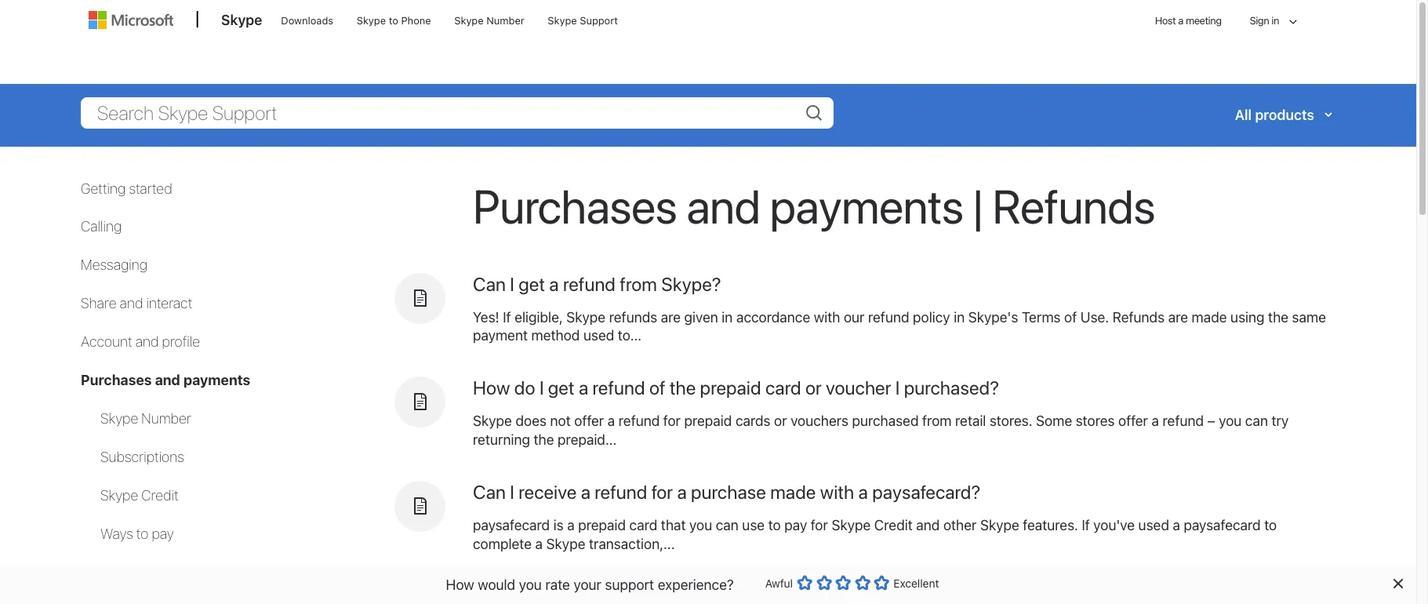 Task type: locate. For each thing, give the bounding box(es) containing it.
of
[[1065, 309, 1078, 325], [650, 377, 666, 399]]

the left 'same'
[[1269, 309, 1289, 325]]

0 vertical spatial how
[[473, 377, 510, 399]]

1 vertical spatial can
[[473, 481, 506, 503]]

of down the refunds
[[650, 377, 666, 399]]

the down given
[[670, 377, 696, 399]]

terms
[[1022, 309, 1061, 325]]

1 vertical spatial skype number link
[[100, 411, 191, 427]]

4 option from the left
[[855, 575, 871, 591]]

messaging link
[[81, 257, 148, 273]]

skype up returning
[[473, 413, 512, 430]]

use.
[[1081, 309, 1110, 325]]

skype number link
[[447, 1, 532, 38], [100, 411, 191, 427]]

0 vertical spatial get
[[519, 273, 545, 295]]

you
[[1220, 413, 1242, 430], [690, 517, 713, 534], [519, 576, 542, 593]]

downloads link
[[274, 1, 341, 38]]

skype
[[221, 12, 262, 28], [357, 14, 386, 27], [455, 14, 484, 27], [548, 14, 577, 27], [567, 309, 606, 325], [100, 411, 138, 427], [473, 413, 512, 430], [100, 487, 138, 504], [832, 517, 871, 534], [981, 517, 1020, 534], [547, 536, 586, 553]]

prepaid inside paysafecard is a prepaid card that you can use to pay for skype credit and other skype features. if you've used a paysafecard to complete a skype transaction,...
[[578, 517, 626, 534]]

used right you've
[[1139, 517, 1170, 534]]

tab list containing skype number
[[81, 410, 379, 604]]

if left you've
[[1082, 517, 1091, 534]]

1 can from the top
[[473, 273, 506, 295]]

0 horizontal spatial used
[[584, 328, 615, 344]]

credit inside tab list
[[141, 487, 179, 504]]

2 horizontal spatial in
[[1272, 14, 1280, 27]]

0 horizontal spatial or
[[775, 413, 788, 430]]

for up how would you rate your support experience? 'list box'
[[811, 517, 829, 534]]

are
[[661, 309, 681, 325], [1169, 309, 1189, 325]]

card up cards
[[766, 377, 802, 399]]

i right do at bottom left
[[540, 377, 544, 399]]

1 vertical spatial with
[[821, 481, 855, 503]]

1 horizontal spatial get
[[548, 377, 575, 399]]

0 vertical spatial the
[[1269, 309, 1289, 325]]

1 vertical spatial made
[[771, 481, 816, 503]]

1 vertical spatial prepaid
[[685, 413, 732, 430]]

try
[[1272, 413, 1289, 430]]

0 horizontal spatial skype number link
[[100, 411, 191, 427]]

1 vertical spatial of
[[650, 377, 666, 399]]

you've
[[1094, 517, 1136, 534]]

2 can from the top
[[473, 481, 506, 503]]

0 horizontal spatial paysafecard
[[473, 517, 550, 534]]

purchases for purchases and payments
[[81, 372, 152, 389]]

1 horizontal spatial you
[[690, 517, 713, 534]]

refunds
[[993, 178, 1156, 233], [1113, 309, 1165, 325]]

prepaid...
[[558, 432, 617, 448]]

offer
[[575, 413, 604, 430], [1119, 413, 1149, 430]]

or
[[806, 377, 822, 399], [775, 413, 788, 430]]

prepaid up cards
[[700, 377, 762, 399]]

how left would
[[446, 576, 475, 593]]

card up "transaction,..."
[[630, 517, 658, 534]]

2 horizontal spatial the
[[1269, 309, 1289, 325]]

0 horizontal spatial offer
[[575, 413, 604, 430]]

2 vertical spatial for
[[811, 517, 829, 534]]

phone
[[401, 14, 431, 27]]

0 vertical spatial or
[[806, 377, 822, 399]]

0 horizontal spatial payments
[[184, 372, 251, 389]]

how left do at bottom left
[[473, 377, 510, 399]]

0 horizontal spatial made
[[771, 481, 816, 503]]

share and interact
[[81, 295, 193, 312]]

skype's
[[969, 309, 1019, 325]]

0 horizontal spatial you
[[519, 576, 542, 593]]

payments for purchases and payments
[[184, 372, 251, 389]]

skype left support
[[548, 14, 577, 27]]

1 vertical spatial for
[[652, 481, 673, 503]]

for down how do i get a refund of the prepaid card or voucher i purchased? link
[[664, 413, 681, 430]]

purchased?
[[905, 377, 1000, 399]]

used left to...
[[584, 328, 615, 344]]

1 vertical spatial the
[[670, 377, 696, 399]]

or right cards
[[775, 413, 788, 430]]

with up paysafecard is a prepaid card that you can use to pay for skype credit and other skype features. if you've used a paysafecard to complete a skype transaction,...
[[821, 481, 855, 503]]

0 vertical spatial of
[[1065, 309, 1078, 325]]

2 vertical spatial prepaid
[[578, 517, 626, 534]]

1 vertical spatial used
[[1139, 517, 1170, 534]]

prepaid down how do i get a refund of the prepaid card or voucher i purchased? link
[[685, 413, 732, 430]]

skype number right phone at the left
[[455, 14, 525, 27]]

messaging
[[81, 257, 148, 273]]

offer up prepaid...
[[575, 413, 604, 430]]

pay inside tab list
[[152, 526, 174, 542]]

purchases and payments link
[[81, 372, 251, 389]]

profile
[[162, 334, 200, 350]]

2 vertical spatial the
[[534, 432, 554, 448]]

1 vertical spatial can
[[716, 517, 739, 534]]

made right purchase
[[771, 481, 816, 503]]

used inside yes! if eligible, skype refunds are given in accordance with our refund policy in skype's terms of use. refunds are made using the same payment method used to...
[[584, 328, 615, 344]]

skype down can i get a refund from skype? link on the top of the page
[[567, 309, 606, 325]]

skype number link right phone at the left
[[447, 1, 532, 38]]

transaction,...
[[589, 536, 675, 553]]

dismiss the survey image
[[1392, 578, 1405, 590]]

1 horizontal spatial paysafecard
[[1185, 517, 1262, 534]]

1 horizontal spatial pay
[[785, 517, 808, 534]]

to inside skype to phone link
[[389, 14, 399, 27]]

1 vertical spatial credit
[[875, 517, 913, 534]]

tab list
[[81, 410, 379, 604]]

if inside yes! if eligible, skype refunds are given in accordance with our refund policy in skype's terms of use. refunds are made using the same payment method used to...
[[503, 309, 511, 325]]

0 vertical spatial for
[[664, 413, 681, 430]]

0 vertical spatial refunds
[[993, 178, 1156, 233]]

option
[[797, 575, 813, 591], [817, 575, 832, 591], [836, 575, 852, 591], [855, 575, 871, 591], [874, 575, 890, 591]]

0 vertical spatial payments
[[770, 178, 964, 233]]

a inside host a meeting 'link'
[[1179, 14, 1184, 27]]

0 vertical spatial prepaid
[[700, 377, 762, 399]]

skype left downloads link
[[221, 12, 262, 28]]

2 paysafecard from the left
[[1185, 517, 1262, 534]]

1 vertical spatial from
[[923, 413, 952, 430]]

0 horizontal spatial purchases
[[81, 372, 152, 389]]

0 horizontal spatial number
[[141, 411, 191, 427]]

prepaid inside skype does not offer a refund for prepaid cards or vouchers purchased from retail stores. some stores offer a refund – you can try returning the prepaid...
[[685, 413, 732, 430]]

if up payment
[[503, 309, 511, 325]]

skype up subscriptions
[[100, 411, 138, 427]]

you left rate
[[519, 576, 542, 593]]

features.
[[1024, 517, 1079, 534]]

you right that
[[690, 517, 713, 534]]

skype inside skype does not offer a refund for prepaid cards or vouchers purchased from retail stores. some stores offer a refund – you can try returning the prepaid...
[[473, 413, 512, 430]]

0 vertical spatial you
[[1220, 413, 1242, 430]]

0 horizontal spatial the
[[534, 432, 554, 448]]

experience?
[[658, 576, 734, 593]]

the down does
[[534, 432, 554, 448]]

purchases
[[473, 178, 677, 233], [81, 372, 152, 389]]

skype left phone at the left
[[357, 14, 386, 27]]

0 vertical spatial number
[[487, 14, 525, 27]]

1 vertical spatial payments
[[184, 372, 251, 389]]

0 vertical spatial can
[[1246, 413, 1269, 430]]

get up eligible, on the left bottom
[[519, 273, 545, 295]]

with inside yes! if eligible, skype refunds are given in accordance with our refund policy in skype's terms of use. refunds are made using the same payment method used to...
[[814, 309, 841, 325]]

0 horizontal spatial are
[[661, 309, 681, 325]]

skype right phone at the left
[[455, 14, 484, 27]]

subscriptions link
[[100, 449, 184, 465]]

how
[[473, 377, 510, 399], [446, 576, 475, 593]]

or up vouchers
[[806, 377, 822, 399]]

can left try
[[1246, 413, 1269, 430]]

skype number link up subscriptions
[[100, 411, 191, 427]]

calling link
[[81, 218, 122, 235]]

0 horizontal spatial card
[[630, 517, 658, 534]]

0 vertical spatial credit
[[141, 487, 179, 504]]

refund
[[563, 273, 616, 295], [869, 309, 910, 325], [593, 377, 645, 399], [619, 413, 660, 430], [1163, 413, 1205, 430], [595, 481, 648, 503]]

from left retail
[[923, 413, 952, 430]]

credit down paysafecard?
[[875, 517, 913, 534]]

can left use
[[716, 517, 739, 534]]

use
[[743, 517, 765, 534]]

and for share and interact
[[120, 295, 143, 312]]

offer right stores
[[1119, 413, 1149, 430]]

a
[[1179, 14, 1184, 27], [550, 273, 559, 295], [579, 377, 589, 399], [608, 413, 615, 430], [1152, 413, 1160, 430], [581, 481, 591, 503], [678, 481, 687, 503], [859, 481, 869, 503], [567, 517, 575, 534], [1174, 517, 1181, 534], [536, 536, 543, 553]]

1 horizontal spatial offer
[[1119, 413, 1149, 430]]

started
[[129, 180, 172, 197]]

to
[[389, 14, 399, 27], [769, 517, 781, 534], [1265, 517, 1278, 534], [136, 526, 149, 542]]

from up the refunds
[[620, 273, 657, 295]]

of left use.
[[1065, 309, 1078, 325]]

skype to phone
[[357, 14, 431, 27]]

0 vertical spatial skype number
[[455, 14, 525, 27]]

skype inside yes! if eligible, skype refunds are given in accordance with our refund policy in skype's terms of use. refunds are made using the same payment method used to...
[[567, 309, 606, 325]]

|
[[974, 178, 984, 233]]

are left 'using'
[[1169, 309, 1189, 325]]

1 horizontal spatial card
[[766, 377, 802, 399]]

made
[[1192, 309, 1228, 325], [771, 481, 816, 503]]

subscriptions
[[100, 449, 184, 465]]

from inside skype does not offer a refund for prepaid cards or vouchers purchased from retail stores. some stores offer a refund – you can try returning the prepaid...
[[923, 413, 952, 430]]

skype up how would you rate your support experience? 'list box'
[[832, 517, 871, 534]]

the inside skype does not offer a refund for prepaid cards or vouchers purchased from retail stores. some stores offer a refund – you can try returning the prepaid...
[[534, 432, 554, 448]]

and
[[687, 178, 761, 233], [120, 295, 143, 312], [135, 334, 159, 350], [155, 372, 180, 389], [917, 517, 940, 534]]

1 vertical spatial number
[[141, 411, 191, 427]]

get up not
[[548, 377, 575, 399]]

in right policy
[[954, 309, 965, 325]]

0 horizontal spatial pay
[[152, 526, 174, 542]]

in right given
[[722, 309, 733, 325]]

i up payment
[[510, 273, 515, 295]]

0 vertical spatial card
[[766, 377, 802, 399]]

skype right other
[[981, 517, 1020, 534]]

account and profile link
[[81, 334, 200, 350]]

skype number
[[455, 14, 525, 27], [100, 411, 191, 427]]

1 horizontal spatial purchases
[[473, 178, 677, 233]]

made inside yes! if eligible, skype refunds are given in accordance with our refund policy in skype's terms of use. refunds are made using the same payment method used to...
[[1192, 309, 1228, 325]]

the
[[1269, 309, 1289, 325], [670, 377, 696, 399], [534, 432, 554, 448]]

0 vertical spatial made
[[1192, 309, 1228, 325]]

1 horizontal spatial or
[[806, 377, 822, 399]]

1 horizontal spatial the
[[670, 377, 696, 399]]

number down purchases and payments
[[141, 411, 191, 427]]

1 vertical spatial get
[[548, 377, 575, 399]]

can down returning
[[473, 481, 506, 503]]

1 horizontal spatial made
[[1192, 309, 1228, 325]]

1 horizontal spatial used
[[1139, 517, 1170, 534]]

skype up ways
[[100, 487, 138, 504]]

0 horizontal spatial if
[[503, 309, 511, 325]]

purchase limits
[[100, 564, 192, 581]]

are left given
[[661, 309, 681, 325]]

microsoft image
[[89, 11, 173, 29]]

0 vertical spatial used
[[584, 328, 615, 344]]

for inside paysafecard is a prepaid card that you can use to pay for skype credit and other skype features. if you've used a paysafecard to complete a skype transaction,...
[[811, 517, 829, 534]]

1 horizontal spatial from
[[923, 413, 952, 430]]

number
[[487, 14, 525, 27], [141, 411, 191, 427]]

meeting
[[1186, 14, 1222, 27]]

rate
[[546, 576, 570, 593]]

0 vertical spatial if
[[503, 309, 511, 325]]

1 paysafecard from the left
[[473, 517, 550, 534]]

sign
[[1251, 14, 1270, 27]]

1 vertical spatial if
[[1082, 517, 1091, 534]]

paysafecard is a prepaid card that you can use to pay for skype credit and other skype features. if you've used a paysafecard to complete a skype transaction,...
[[473, 517, 1278, 553]]

2 horizontal spatial you
[[1220, 413, 1242, 430]]

0 vertical spatial skype number link
[[447, 1, 532, 38]]

0 horizontal spatial skype number
[[100, 411, 191, 427]]

Search Skype Support text field
[[81, 97, 834, 128]]

getting started
[[81, 180, 172, 197]]

1 vertical spatial refunds
[[1113, 309, 1165, 325]]

1 horizontal spatial are
[[1169, 309, 1189, 325]]

card inside paysafecard is a prepaid card that you can use to pay for skype credit and other skype features. if you've used a paysafecard to complete a skype transaction,...
[[630, 517, 658, 534]]

stores
[[1076, 413, 1115, 430]]

made left 'using'
[[1192, 309, 1228, 325]]

1 vertical spatial card
[[630, 517, 658, 534]]

for inside skype does not offer a refund for prepaid cards or vouchers purchased from retail stores. some stores offer a refund – you can try returning the prepaid...
[[664, 413, 681, 430]]

i up purchased
[[896, 377, 900, 399]]

can
[[473, 273, 506, 295], [473, 481, 506, 503]]

returning
[[473, 432, 530, 448]]

complete
[[473, 536, 532, 553]]

pay inside paysafecard is a prepaid card that you can use to pay for skype credit and other skype features. if you've used a paysafecard to complete a skype transaction,...
[[785, 517, 808, 534]]

for up that
[[652, 481, 673, 503]]

number left skype support
[[487, 14, 525, 27]]

skype number up subscriptions
[[100, 411, 191, 427]]

you right –
[[1220, 413, 1242, 430]]

1 horizontal spatial if
[[1082, 517, 1091, 534]]

you inside paysafecard is a prepaid card that you can use to pay for skype credit and other skype features. if you've used a paysafecard to complete a skype transaction,...
[[690, 517, 713, 534]]

1 horizontal spatial credit
[[875, 517, 913, 534]]

paysafecard?
[[873, 481, 981, 503]]

pay up limits
[[152, 526, 174, 542]]

1 horizontal spatial payments
[[770, 178, 964, 233]]

0 horizontal spatial can
[[716, 517, 739, 534]]

and for purchases and payments | refunds
[[687, 178, 761, 233]]

0 vertical spatial with
[[814, 309, 841, 325]]

0 horizontal spatial of
[[650, 377, 666, 399]]

prepaid up "transaction,..."
[[578, 517, 626, 534]]

eligible,
[[515, 309, 563, 325]]

pay right use
[[785, 517, 808, 534]]

with left the our
[[814, 309, 841, 325]]

if
[[503, 309, 511, 325], [1082, 517, 1091, 534]]

menu bar
[[82, 0, 1336, 83]]

0 horizontal spatial credit
[[141, 487, 179, 504]]

0 vertical spatial can
[[473, 273, 506, 295]]

with for made
[[821, 481, 855, 503]]

can up yes!
[[473, 273, 506, 295]]

0 horizontal spatial from
[[620, 273, 657, 295]]

ways to pay
[[100, 526, 174, 542]]

in right sign
[[1272, 14, 1280, 27]]

purchase limits link
[[100, 564, 192, 581]]

skype inside skype support link
[[548, 14, 577, 27]]

1 vertical spatial or
[[775, 413, 788, 430]]

credit inside paysafecard is a prepaid card that you can use to pay for skype credit and other skype features. if you've used a paysafecard to complete a skype transaction,...
[[875, 517, 913, 534]]

1 horizontal spatial of
[[1065, 309, 1078, 325]]

purchase
[[691, 481, 767, 503]]

credit down subscriptions
[[141, 487, 179, 504]]

1 vertical spatial how
[[446, 576, 475, 593]]

0 vertical spatial purchases
[[473, 178, 677, 233]]

1 vertical spatial you
[[690, 517, 713, 534]]

1 horizontal spatial can
[[1246, 413, 1269, 430]]

1 vertical spatial purchases
[[81, 372, 152, 389]]



Task type: vqa. For each thing, say whether or not it's contained in the screenshot.
on within the this faq contains instructions on how to allocate subscriptions to your members and cancel subscriptions. follow these steps to allocate new subscriptions or to...
no



Task type: describe. For each thing, give the bounding box(es) containing it.
refund inside yes! if eligible, skype refunds are given in accordance with our refund policy in skype's terms of use. refunds are made using the same payment method used to...
[[869, 309, 910, 325]]

cards
[[736, 413, 771, 430]]

host a meeting
[[1156, 14, 1222, 27]]

i left receive
[[510, 481, 515, 503]]

interact
[[146, 295, 193, 312]]

and inside paysafecard is a prepaid card that you can use to pay for skype credit and other skype features. if you've used a paysafecard to complete a skype transaction,...
[[917, 517, 940, 534]]

skype does not offer a refund for prepaid cards or vouchers purchased from retail stores. some stores offer a refund – you can try returning the prepaid...
[[473, 413, 1289, 448]]

0 horizontal spatial in
[[722, 309, 733, 325]]

can i receive a refund for a purchase made with a paysafecard?
[[473, 481, 981, 503]]

sign in link
[[1236, 0, 1303, 44]]

2 offer from the left
[[1119, 413, 1149, 430]]

that
[[661, 517, 686, 534]]

calling
[[81, 218, 122, 235]]

other
[[944, 517, 977, 534]]

can i get a refund from skype? link
[[473, 273, 722, 295]]

0 vertical spatial from
[[620, 273, 657, 295]]

5 option from the left
[[874, 575, 890, 591]]

method
[[532, 328, 580, 344]]

how do i get a refund of the prepaid card or voucher i purchased? link
[[473, 377, 1000, 399]]

2 option from the left
[[817, 575, 832, 591]]

how do i get a refund of the prepaid card or voucher i purchased?
[[473, 377, 1000, 399]]

how would you rate your support experience? list box
[[797, 572, 890, 600]]

skype credit link
[[100, 487, 179, 504]]

skype support
[[548, 14, 618, 27]]

policy
[[913, 309, 951, 325]]

1 horizontal spatial in
[[954, 309, 965, 325]]

not
[[550, 413, 571, 430]]

support
[[605, 576, 655, 593]]

of inside yes! if eligible, skype refunds are given in accordance with our refund policy in skype's terms of use. refunds are made using the same payment method used to...
[[1065, 309, 1078, 325]]

receive
[[519, 481, 577, 503]]

1 horizontal spatial skype number
[[455, 14, 525, 27]]

skype link
[[213, 1, 270, 43]]

skype to phone link
[[350, 1, 438, 38]]

host a meeting link
[[1143, 1, 1235, 41]]

host
[[1156, 14, 1176, 27]]

and for account and profile
[[135, 334, 159, 350]]

ways to pay link
[[100, 526, 174, 542]]

payment
[[473, 328, 528, 344]]

with for accordance
[[814, 309, 841, 325]]

voucher
[[826, 377, 892, 399]]

account and profile
[[81, 334, 200, 350]]

1 vertical spatial skype number
[[100, 411, 191, 427]]

yes! if eligible, skype refunds are given in accordance with our refund policy in skype's terms of use. refunds are made using the same payment method used to...
[[473, 309, 1327, 344]]

how would you rate your support experience?
[[446, 576, 734, 593]]

1 are from the left
[[661, 309, 681, 325]]

do
[[515, 377, 536, 399]]

skype inside skype to phone link
[[357, 14, 386, 27]]

skype support link
[[541, 1, 625, 38]]

would
[[478, 576, 516, 593]]

share and interact link
[[81, 295, 193, 312]]

to...
[[618, 328, 642, 344]]

refunds
[[609, 309, 658, 325]]

can i receive a refund for a purchase made with a paysafecard? link
[[473, 481, 981, 503]]

can inside paysafecard is a prepaid card that you can use to pay for skype credit and other skype features. if you've used a paysafecard to complete a skype transaction,...
[[716, 517, 739, 534]]

1 horizontal spatial number
[[487, 14, 525, 27]]

downloads
[[281, 14, 334, 27]]

vouchers
[[791, 413, 849, 430]]

in inside menu bar
[[1272, 14, 1280, 27]]

skype down is
[[547, 536, 586, 553]]

and for purchases and payments
[[155, 372, 180, 389]]

if inside paysafecard is a prepaid card that you can use to pay for skype credit and other skype features. if you've used a paysafecard to complete a skype transaction,...
[[1082, 517, 1091, 534]]

yes!
[[473, 309, 500, 325]]

getting
[[81, 180, 126, 197]]

does
[[516, 413, 547, 430]]

1 horizontal spatial skype number link
[[447, 1, 532, 38]]

how for how do i get a refund of the prepaid card or voucher i purchased?
[[473, 377, 510, 399]]

can for can i get a refund from skype?
[[473, 273, 506, 295]]

3 option from the left
[[836, 575, 852, 591]]

getting started link
[[81, 180, 172, 197]]

menu bar containing host a meeting
[[82, 0, 1336, 83]]

is
[[554, 517, 564, 534]]

0 horizontal spatial get
[[519, 273, 545, 295]]

share
[[81, 295, 117, 312]]

purchases and payments
[[81, 372, 251, 389]]

2 vertical spatial you
[[519, 576, 542, 593]]

stores.
[[990, 413, 1033, 430]]

ways
[[100, 526, 133, 542]]

using
[[1231, 309, 1265, 325]]

you inside skype does not offer a refund for prepaid cards or vouchers purchased from retail stores. some stores offer a refund – you can try returning the prepaid...
[[1220, 413, 1242, 430]]

purchased
[[853, 413, 919, 430]]

limits
[[161, 564, 192, 581]]

or inside skype does not offer a refund for prepaid cards or vouchers purchased from retail stores. some stores offer a refund – you can try returning the prepaid...
[[775, 413, 788, 430]]

same
[[1293, 309, 1327, 325]]

retail
[[956, 413, 987, 430]]

number inside tab list
[[141, 411, 191, 427]]

support
[[580, 14, 618, 27]]

to inside tab list
[[136, 526, 149, 542]]

can for can i receive a refund for a purchase made with a paysafecard?
[[473, 481, 506, 503]]

refunds inside yes! if eligible, skype refunds are given in accordance with our refund policy in skype's terms of use. refunds are made using the same payment method used to...
[[1113, 309, 1165, 325]]

purchases for purchases and payments | refunds
[[473, 178, 677, 233]]

1 option from the left
[[797, 575, 813, 591]]

given
[[685, 309, 719, 325]]

skype credit
[[100, 487, 179, 504]]

the inside yes! if eligible, skype refunds are given in accordance with our refund policy in skype's terms of use. refunds are made using the same payment method used to...
[[1269, 309, 1289, 325]]

purchase
[[100, 564, 158, 581]]

account
[[81, 334, 132, 350]]

how for how would you rate your support experience?
[[446, 576, 475, 593]]

can inside skype does not offer a refund for prepaid cards or vouchers purchased from retail stores. some stores offer a refund – you can try returning the prepaid...
[[1246, 413, 1269, 430]]

our
[[844, 309, 865, 325]]

used inside paysafecard is a prepaid card that you can use to pay for skype credit and other skype features. if you've used a paysafecard to complete a skype transaction,...
[[1139, 517, 1170, 534]]

your
[[574, 576, 602, 593]]

can i get a refund from skype?
[[473, 273, 722, 295]]

purchases and payments | refunds
[[473, 178, 1156, 233]]

–
[[1208, 413, 1216, 430]]

payments for purchases and payments | refunds
[[770, 178, 964, 233]]

sign in
[[1251, 14, 1280, 27]]

1 offer from the left
[[575, 413, 604, 430]]

2 are from the left
[[1169, 309, 1189, 325]]

skype?
[[662, 273, 722, 295]]

skype inside the skype link
[[221, 12, 262, 28]]

excellent
[[894, 577, 940, 590]]

some
[[1037, 413, 1073, 430]]

accordance
[[737, 309, 811, 325]]

awful
[[766, 577, 793, 590]]



